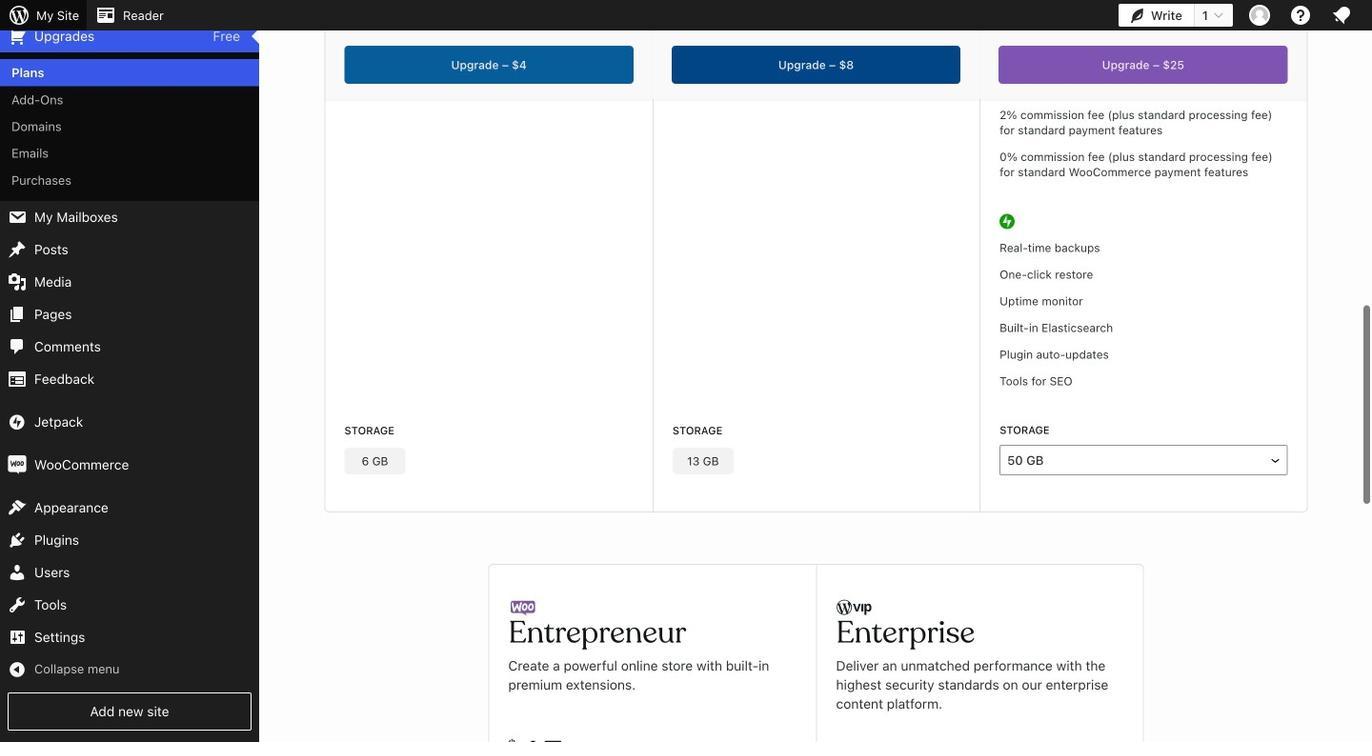 Task type: locate. For each thing, give the bounding box(es) containing it.
list item
[[1363, 97, 1372, 167], [1363, 196, 1372, 286]]

1 vertical spatial list item
[[1363, 196, 1372, 286]]

highest hourly views 0 image
[[161, 0, 252, 13]]

0 vertical spatial img image
[[8, 413, 27, 432]]

1 img image from the top
[[8, 413, 27, 432]]

img image
[[8, 413, 27, 432], [8, 456, 27, 475]]

0 vertical spatial list item
[[1363, 97, 1372, 167]]

1 list item from the top
[[1363, 97, 1372, 167]]

1 vertical spatial img image
[[8, 456, 27, 475]]



Task type: describe. For each thing, give the bounding box(es) containing it.
2 list item from the top
[[1363, 196, 1372, 286]]

manage your notifications image
[[1330, 4, 1353, 27]]

my profile image
[[1249, 5, 1270, 26]]

help image
[[1289, 4, 1312, 27]]

2 img image from the top
[[8, 456, 27, 475]]



Task type: vqa. For each thing, say whether or not it's contained in the screenshot.
'Manage your notifications' ICON
yes



